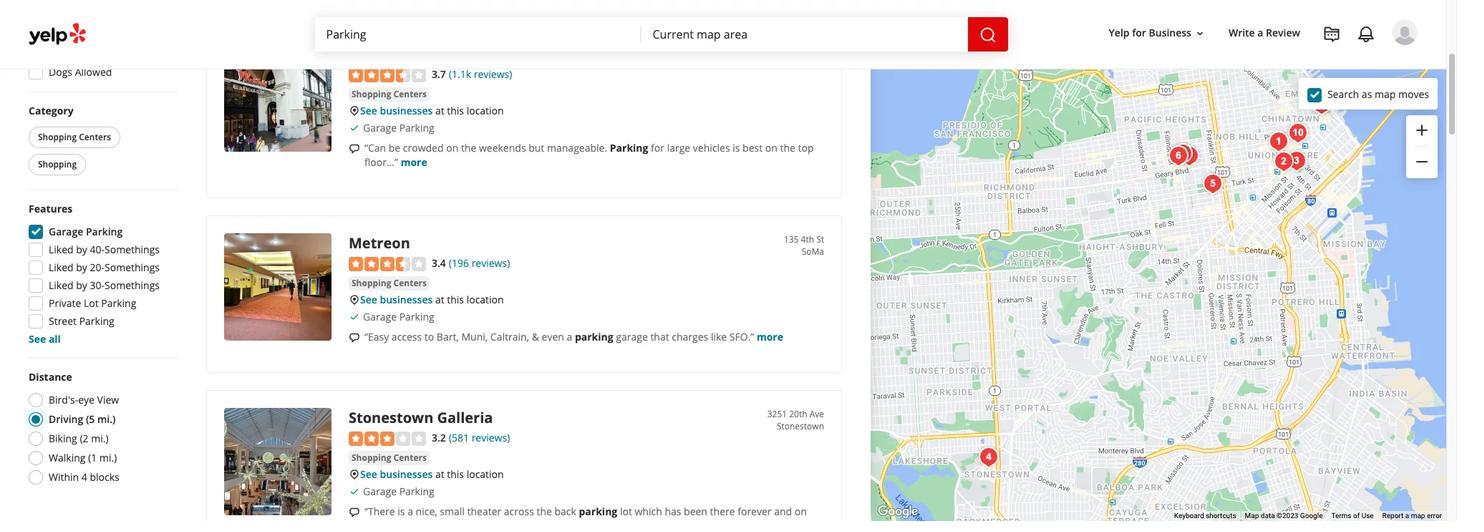Task type: describe. For each thing, give the bounding box(es) containing it.
best
[[743, 141, 763, 155]]

group containing features
[[24, 202, 178, 347]]

0 horizontal spatial is
[[398, 505, 405, 518]]

japan center image
[[1164, 141, 1193, 170]]

by for 40-
[[76, 243, 87, 256]]

access
[[392, 330, 422, 344]]

westfield san francisco centre image
[[1269, 147, 1298, 176]]

135
[[784, 234, 799, 246]]

large
[[667, 141, 690, 155]]

business
[[1149, 26, 1191, 40]]

notifications image
[[1358, 26, 1375, 43]]

2 this from the top
[[447, 293, 464, 306]]

16 checkmark v2 image for metreon
[[349, 311, 360, 323]]

street parking
[[49, 314, 114, 328]]

(581
[[449, 431, 469, 445]]

mi.) for driving (5 mi.)
[[97, 412, 116, 426]]

(1.1k reviews) link
[[449, 66, 512, 82]]

this for galleria
[[447, 467, 464, 481]]

westfield san francisco centre link
[[349, 45, 569, 64]]

865 market st union square
[[769, 45, 824, 69]]

driving (5 mi.)
[[49, 412, 116, 426]]

has
[[665, 505, 681, 518]]

see businesses at this location for galleria
[[360, 467, 504, 481]]

a left nice,
[[408, 505, 413, 518]]

category
[[29, 104, 73, 117]]

see businesses link for stonestown galleria
[[360, 467, 433, 481]]

shopping down category
[[38, 131, 77, 143]]

shopping for metreon
[[352, 277, 391, 289]]

garage parking for stonestown galleria
[[363, 485, 434, 498]]

st for metreon
[[816, 234, 824, 246]]

shopping centers link for metreon
[[349, 276, 430, 291]]

small
[[440, 505, 465, 518]]

garage down features
[[49, 225, 83, 238]]

4
[[81, 470, 87, 484]]

keyboard shortcuts
[[1174, 512, 1236, 520]]

"easy
[[364, 330, 389, 344]]

soma
[[802, 246, 824, 258]]

google
[[1300, 512, 1323, 520]]

centers inside category group
[[79, 131, 111, 143]]

muni,
[[461, 330, 488, 344]]

more link for westfield san francisco centre
[[401, 155, 427, 169]]

shopping for stonestown galleria
[[352, 452, 391, 464]]

shopping inside shopping button
[[38, 158, 77, 170]]

centers for westfield san francisco centre
[[393, 88, 427, 100]]

shopping centers link for stonestown galleria
[[349, 451, 430, 465]]

3.2
[[432, 431, 446, 445]]

somethings for 30-
[[105, 279, 160, 292]]

see businesses at this location for san
[[360, 104, 504, 118]]

(1.1k
[[449, 68, 471, 81]]

1 horizontal spatial more
[[757, 330, 783, 344]]

of
[[1353, 512, 1360, 520]]

lot which has been there forever and on the..."
[[364, 505, 807, 521]]

3251 20th ave stonestown
[[767, 408, 824, 433]]

dogs
[[49, 65, 72, 79]]

to
[[424, 330, 434, 344]]

manageable.
[[547, 141, 607, 155]]

map
[[1245, 512, 1259, 520]]

2 at from the top
[[435, 293, 444, 306]]

3.2 link
[[432, 430, 446, 446]]

keyboard
[[1174, 512, 1204, 520]]

map region
[[812, 0, 1457, 521]]

somethings for 20-
[[105, 261, 160, 274]]

see for westfield san francisco centre
[[360, 104, 377, 118]]

metreon link
[[349, 234, 410, 253]]

crowded
[[403, 141, 444, 155]]

allowed
[[75, 65, 112, 79]]

(581 reviews) link
[[449, 430, 510, 446]]

as
[[1362, 87, 1372, 101]]

is inside for large vehicles is best on the top floor..."
[[733, 141, 740, 155]]

report a map error
[[1382, 512, 1442, 520]]

3.7 link
[[432, 66, 446, 82]]

see businesses link for metreon
[[360, 293, 433, 306]]

reviews) for westfield san francisco centre
[[474, 68, 512, 81]]

centers for stonestown galleria
[[393, 452, 427, 464]]

garage for metreon
[[363, 310, 397, 324]]

features
[[29, 202, 73, 216]]

parking up access
[[399, 310, 434, 324]]

see businesses link for westfield san francisco centre
[[360, 104, 433, 118]]

top
[[798, 141, 814, 155]]

16 marker v2 image
[[349, 294, 360, 305]]

see left all
[[29, 332, 46, 346]]

within
[[49, 470, 79, 484]]

user actions element
[[1097, 18, 1438, 106]]

4th
[[801, 234, 814, 246]]

see for metreon
[[360, 293, 377, 306]]

135 4th st soma
[[784, 234, 824, 258]]

the inside for large vehicles is best on the top floor..."
[[780, 141, 795, 155]]

16 checkmark v2 image
[[349, 122, 360, 134]]

opera plaza image
[[1199, 169, 1227, 198]]

report
[[1382, 512, 1404, 520]]

16 marker v2 image for stonestown
[[349, 469, 360, 480]]

0 horizontal spatial stonestown galleria image
[[224, 408, 332, 516]]

"there
[[364, 505, 395, 518]]

search as map moves
[[1327, 87, 1429, 101]]

(5
[[86, 412, 95, 426]]

that
[[650, 330, 669, 344]]

16 marker v2 image for westfield
[[349, 105, 360, 117]]

businesses for metreon
[[380, 293, 433, 306]]

westfield san francisco centre
[[349, 45, 569, 64]]

crocker galleria image
[[1284, 118, 1312, 147]]

shopping centers button for westfield san francisco centre
[[349, 87, 430, 102]]

category group
[[26, 104, 178, 178]]

16 speech v2 image for stonestown galleria
[[349, 507, 360, 518]]

nice,
[[416, 505, 437, 518]]

16 checkmark v2 image for stonestown galleria
[[349, 486, 360, 497]]

data
[[1261, 512, 1275, 520]]

at for galleria
[[435, 467, 444, 481]]

on inside lot which has been there forever and on the..."
[[795, 505, 807, 518]]

shopping centers button for stonestown galleria
[[349, 451, 430, 465]]

by for 20-
[[76, 261, 87, 274]]

street
[[49, 314, 77, 328]]

"can be crowded on the weekends but manageable. parking
[[364, 141, 648, 155]]

3251
[[767, 408, 787, 420]]

garage parking for westfield san francisco centre
[[363, 121, 434, 135]]

private
[[49, 296, 81, 310]]

a right even
[[567, 330, 572, 344]]

3.4
[[432, 256, 446, 270]]

private lot parking
[[49, 296, 136, 310]]

2 location from the top
[[467, 293, 504, 306]]

&
[[532, 330, 539, 344]]

sfo."
[[729, 330, 754, 344]]

mi.) for walking (1 mi.)
[[99, 451, 117, 465]]

by for 30-
[[76, 279, 87, 292]]

there
[[710, 505, 735, 518]]

union square image
[[1264, 127, 1293, 156]]

liked by 40-somethings
[[49, 243, 160, 256]]

vehicles
[[693, 141, 730, 155]]

1 horizontal spatial stonestown galleria image
[[974, 443, 1003, 471]]

new people image
[[1168, 139, 1197, 168]]

lot
[[84, 296, 99, 310]]

shopping button
[[29, 154, 86, 175]]

bird's-eye view
[[49, 393, 119, 407]]

(581 reviews)
[[449, 431, 510, 445]]

like
[[711, 330, 727, 344]]

centers for metreon
[[393, 277, 427, 289]]

1 horizontal spatial the
[[537, 505, 552, 518]]

(196
[[449, 256, 469, 270]]

location for san
[[467, 104, 504, 118]]

charges
[[672, 330, 708, 344]]

parking up nice,
[[399, 485, 434, 498]]

Near text field
[[653, 26, 956, 42]]

none field near
[[653, 26, 956, 42]]

1 vertical spatial group
[[1406, 115, 1438, 178]]

somethings for 40-
[[105, 243, 160, 256]]

write a review
[[1229, 26, 1300, 40]]

stonestown galleria
[[349, 408, 493, 428]]

the..."
[[364, 519, 391, 521]]

(196 reviews) link
[[449, 255, 510, 271]]

parking down private lot parking
[[79, 314, 114, 328]]

a right write
[[1258, 26, 1263, 40]]

for large vehicles is best on the top floor..."
[[364, 141, 814, 169]]

30-
[[90, 279, 105, 292]]

back
[[555, 505, 576, 518]]



Task type: locate. For each thing, give the bounding box(es) containing it.
3 shopping centers link from the top
[[349, 451, 430, 465]]

the left back
[[537, 505, 552, 518]]

mi.) for biking (2 mi.)
[[91, 432, 109, 445]]

liked for liked by 40-somethings
[[49, 243, 73, 256]]

weekends
[[479, 141, 526, 155]]

1 vertical spatial by
[[76, 261, 87, 274]]

reviews) right (196
[[472, 256, 510, 270]]

more link down the crowded
[[401, 155, 427, 169]]

16 checkmark v2 image down 16 marker v2 image
[[349, 311, 360, 323]]

the left top
[[780, 141, 795, 155]]

is left best
[[733, 141, 740, 155]]

see businesses at this location down 3.2
[[360, 467, 504, 481]]

2 vertical spatial mi.)
[[99, 451, 117, 465]]

this for san
[[447, 104, 464, 118]]

0 vertical spatial this
[[447, 104, 464, 118]]

1 horizontal spatial map
[[1411, 512, 1425, 520]]

on right best
[[765, 141, 777, 155]]

none field find
[[326, 26, 630, 42]]

1 liked from the top
[[49, 243, 73, 256]]

businesses for stonestown galleria
[[380, 467, 433, 481]]

3 by from the top
[[76, 279, 87, 292]]

1 vertical spatial for
[[651, 141, 664, 155]]

16 speech v2 image left "there
[[349, 507, 360, 518]]

more link right the sfo." in the right bottom of the page
[[757, 330, 783, 344]]

16 speech v2 image
[[349, 143, 360, 155]]

keyboard shortcuts button
[[1174, 511, 1236, 521]]

liked for liked by 30-somethings
[[49, 279, 73, 292]]

see businesses at this location down 3.4
[[360, 293, 504, 306]]

reviews)
[[474, 68, 512, 81], [472, 256, 510, 270], [472, 431, 510, 445]]

0 vertical spatial by
[[76, 243, 87, 256]]

16 checkmark v2 image down 3.2 star rating image
[[349, 486, 360, 497]]

garage up "there
[[363, 485, 397, 498]]

distance
[[29, 370, 72, 384]]

at down 3.4
[[435, 293, 444, 306]]

dogs allowed
[[49, 65, 112, 79]]

stonestown inside 3251 20th ave stonestown
[[777, 420, 824, 433]]

1 vertical spatial 16 speech v2 image
[[349, 507, 360, 518]]

search image
[[979, 26, 996, 43]]

shopping centers link for westfield san francisco centre
[[349, 87, 430, 102]]

1 vertical spatial more
[[757, 330, 783, 344]]

across
[[504, 505, 534, 518]]

0 vertical spatial 16 checkmark v2 image
[[349, 311, 360, 323]]

by left 20-
[[76, 261, 87, 274]]

shopping down 3.7 star rating image
[[352, 88, 391, 100]]

2 businesses from the top
[[380, 293, 433, 306]]

1 16 speech v2 image from the top
[[349, 332, 360, 343]]

1 vertical spatial 16 marker v2 image
[[349, 469, 360, 480]]

shopping centers link down 3.7 star rating image
[[349, 87, 430, 102]]

shopping centers button for metreon
[[349, 276, 430, 291]]

1 vertical spatial somethings
[[105, 261, 160, 274]]

2 vertical spatial location
[[467, 467, 504, 481]]

0 vertical spatial more
[[401, 155, 427, 169]]

location down (581 reviews)
[[467, 467, 504, 481]]

st inside 865 market st union square
[[816, 45, 824, 57]]

by left '30-'
[[76, 279, 87, 292]]

0 vertical spatial group
[[24, 24, 178, 84]]

businesses up access
[[380, 293, 433, 306]]

kintetsu mall image
[[1175, 141, 1204, 170]]

st for westfield san francisco centre
[[816, 45, 824, 57]]

group containing suggested
[[24, 24, 178, 84]]

0 horizontal spatial none field
[[326, 26, 630, 42]]

garage up "easy
[[363, 310, 397, 324]]

forever
[[738, 505, 772, 518]]

embarcadero center image
[[1307, 90, 1336, 118]]

2 by from the top
[[76, 261, 87, 274]]

a right report
[[1405, 512, 1409, 520]]

0 horizontal spatial on
[[446, 141, 458, 155]]

liked by 30-somethings
[[49, 279, 160, 292]]

2 vertical spatial liked
[[49, 279, 73, 292]]

map right as
[[1375, 87, 1396, 101]]

0 vertical spatial somethings
[[105, 243, 160, 256]]

3 somethings from the top
[[105, 279, 160, 292]]

shopping centers down 3.2 star rating image
[[352, 452, 427, 464]]

3 businesses from the top
[[380, 467, 433, 481]]

garage parking up 40-
[[49, 225, 123, 238]]

1 vertical spatial more link
[[757, 330, 783, 344]]

centre
[[521, 45, 569, 64]]

theater
[[467, 505, 501, 518]]

1 none field from the left
[[326, 26, 630, 42]]

this
[[447, 104, 464, 118], [447, 293, 464, 306], [447, 467, 464, 481]]

1 vertical spatial mi.)
[[91, 432, 109, 445]]

which
[[635, 505, 662, 518]]

1 vertical spatial is
[[398, 505, 405, 518]]

2 vertical spatial reviews)
[[472, 431, 510, 445]]

16 speech v2 image for metreon
[[349, 332, 360, 343]]

st inside 135 4th st soma
[[816, 234, 824, 246]]

16 marker v2 image down 3.2 star rating image
[[349, 469, 360, 480]]

parking up the crowded
[[399, 121, 434, 135]]

option group
[[24, 370, 178, 489]]

more down the crowded
[[401, 155, 427, 169]]

garage up "can
[[363, 121, 397, 135]]

1 vertical spatial parking
[[579, 505, 617, 518]]

bart,
[[437, 330, 459, 344]]

use
[[1362, 512, 1374, 520]]

none field up the market
[[653, 26, 956, 42]]

shopping centers button down 3.2 star rating image
[[349, 451, 430, 465]]

2 shopping centers link from the top
[[349, 276, 430, 291]]

3.7
[[432, 68, 446, 81]]

0 vertical spatial mi.)
[[97, 412, 116, 426]]

zoom out image
[[1413, 153, 1431, 171]]

see for stonestown galleria
[[360, 467, 377, 481]]

terms of use link
[[1331, 512, 1374, 520]]

more right the sfo." in the right bottom of the page
[[757, 330, 783, 344]]

st right 4th
[[816, 234, 824, 246]]

centers down 3.4 star rating image
[[393, 277, 427, 289]]

shopping centers button down 3.4 star rating image
[[349, 276, 430, 291]]

3.4 star rating image
[[349, 257, 426, 271]]

option group containing distance
[[24, 370, 178, 489]]

shopping centers link down 3.2 star rating image
[[349, 451, 430, 465]]

on inside for large vehicles is best on the top floor..."
[[765, 141, 777, 155]]

1 by from the top
[[76, 243, 87, 256]]

none field up francisco
[[326, 26, 630, 42]]

2 liked from the top
[[49, 261, 73, 274]]

mi.) right (1
[[99, 451, 117, 465]]

0 horizontal spatial stonestown
[[349, 408, 433, 428]]

1 shopping centers link from the top
[[349, 87, 430, 102]]

2 16 speech v2 image from the top
[[349, 507, 360, 518]]

nolan p. image
[[1392, 19, 1418, 45]]

location down (196 reviews)
[[467, 293, 504, 306]]

see up 16 checkmark v2 icon
[[360, 104, 377, 118]]

1 somethings from the top
[[105, 243, 160, 256]]

st
[[816, 45, 824, 57], [816, 234, 824, 246]]

for inside for large vehicles is best on the top floor..."
[[651, 141, 664, 155]]

shopping centers down 3.7 star rating image
[[352, 88, 427, 100]]

caltrain,
[[490, 330, 529, 344]]

san
[[420, 45, 446, 64]]

1 vertical spatial shopping centers link
[[349, 276, 430, 291]]

1 16 checkmark v2 image from the top
[[349, 311, 360, 323]]

2 see businesses at this location from the top
[[360, 293, 504, 306]]

16 speech v2 image left "easy
[[349, 332, 360, 343]]

20th
[[789, 408, 807, 420]]

yelp
[[1109, 26, 1130, 40]]

parking
[[399, 121, 434, 135], [610, 141, 648, 155], [86, 225, 123, 238], [101, 296, 136, 310], [399, 310, 434, 324], [79, 314, 114, 328], [399, 485, 434, 498]]

16 marker v2 image up 16 checkmark v2 icon
[[349, 105, 360, 117]]

1 vertical spatial st
[[816, 234, 824, 246]]

view
[[97, 393, 119, 407]]

"there is a nice, small theater across the back parking
[[364, 505, 617, 518]]

0 vertical spatial see businesses link
[[360, 104, 433, 118]]

40-
[[90, 243, 105, 256]]

within 4 blocks
[[49, 470, 119, 484]]

(1.1k reviews)
[[449, 68, 512, 81]]

this down (581
[[447, 467, 464, 481]]

1 this from the top
[[447, 104, 464, 118]]

by left 40-
[[76, 243, 87, 256]]

0 horizontal spatial map
[[1375, 87, 1396, 101]]

galleria
[[437, 408, 493, 428]]

shopping centers inside category group
[[38, 131, 111, 143]]

but
[[529, 141, 544, 155]]

0 horizontal spatial more link
[[401, 155, 427, 169]]

blocks
[[90, 470, 119, 484]]

0 horizontal spatial more
[[401, 155, 427, 169]]

1 vertical spatial see businesses at this location
[[360, 293, 504, 306]]

businesses down 3.2 star rating image
[[380, 467, 433, 481]]

0 vertical spatial map
[[1375, 87, 1396, 101]]

parking left lot
[[579, 505, 617, 518]]

for inside button
[[1132, 26, 1146, 40]]

1 at from the top
[[435, 104, 444, 118]]

(196 reviews)
[[449, 256, 510, 270]]

shopping up 16 marker v2 image
[[352, 277, 391, 289]]

eye
[[78, 393, 94, 407]]

2 vertical spatial businesses
[[380, 467, 433, 481]]

for right yelp
[[1132, 26, 1146, 40]]

write a review link
[[1223, 20, 1306, 46]]

2 vertical spatial see businesses link
[[360, 467, 433, 481]]

somethings down liked by 20-somethings
[[105, 279, 160, 292]]

map data ©2023 google
[[1245, 512, 1323, 520]]

all
[[49, 332, 61, 346]]

moves
[[1398, 87, 1429, 101]]

businesses up be
[[380, 104, 433, 118]]

2 vertical spatial somethings
[[105, 279, 160, 292]]

westfield san francisco centre image
[[224, 45, 332, 152]]

2 see businesses link from the top
[[360, 293, 433, 306]]

somethings
[[105, 243, 160, 256], [105, 261, 160, 274], [105, 279, 160, 292]]

at for san
[[435, 104, 444, 118]]

shortcuts
[[1206, 512, 1236, 520]]

map for error
[[1411, 512, 1425, 520]]

and
[[774, 505, 792, 518]]

0 vertical spatial more link
[[401, 155, 427, 169]]

parking left large
[[610, 141, 648, 155]]

shopping centers button down 3.7 star rating image
[[349, 87, 430, 102]]

2 vertical spatial shopping centers link
[[349, 451, 430, 465]]

1 vertical spatial reviews)
[[472, 256, 510, 270]]

16 chevron down v2 image
[[1194, 28, 1206, 39]]

"easy access to bart, muni, caltrain, & even a parking garage that charges like sfo." more
[[364, 330, 783, 344]]

shopping centers for westfield san francisco centre
[[352, 88, 427, 100]]

report a map error link
[[1382, 512, 1442, 520]]

16 marker v2 image
[[349, 105, 360, 117], [349, 469, 360, 480]]

on right the crowded
[[446, 141, 458, 155]]

parking for a
[[575, 330, 613, 344]]

parking up the liked by 40-somethings
[[86, 225, 123, 238]]

2 16 marker v2 image from the top
[[349, 469, 360, 480]]

businesses
[[380, 104, 433, 118], [380, 293, 433, 306], [380, 467, 433, 481]]

liked for liked by 20-somethings
[[49, 261, 73, 274]]

0 vertical spatial for
[[1132, 26, 1146, 40]]

bird's-
[[49, 393, 78, 407]]

stonestown galleria link
[[349, 408, 493, 428]]

3 this from the top
[[447, 467, 464, 481]]

2 vertical spatial at
[[435, 467, 444, 481]]

at down 3.7
[[435, 104, 444, 118]]

by
[[76, 243, 87, 256], [76, 261, 87, 274], [76, 279, 87, 292]]

see businesses at this location down 3.7
[[360, 104, 504, 118]]

see
[[360, 104, 377, 118], [360, 293, 377, 306], [29, 332, 46, 346], [360, 467, 377, 481]]

0 horizontal spatial the
[[461, 141, 476, 155]]

shopping up features
[[38, 158, 77, 170]]

0 vertical spatial parking
[[575, 330, 613, 344]]

see businesses link down 3.4 star rating image
[[360, 293, 433, 306]]

shopping for westfield san francisco centre
[[352, 88, 391, 100]]

group
[[24, 24, 178, 84], [1406, 115, 1438, 178], [24, 202, 178, 347]]

parking for back
[[579, 505, 617, 518]]

see up "there
[[360, 467, 377, 481]]

metreon
[[349, 234, 410, 253]]

shopping centers for metreon
[[352, 277, 427, 289]]

at down 3.2
[[435, 467, 444, 481]]

2 vertical spatial group
[[24, 202, 178, 347]]

westfield
[[349, 45, 416, 64]]

shopping centers link down 3.4 star rating image
[[349, 276, 430, 291]]

this down (196
[[447, 293, 464, 306]]

None field
[[326, 26, 630, 42], [653, 26, 956, 42]]

at
[[435, 104, 444, 118], [435, 293, 444, 306], [435, 467, 444, 481]]

reviews) down francisco
[[474, 68, 512, 81]]

3.7 star rating image
[[349, 68, 426, 82]]

the left "weekends"
[[461, 141, 476, 155]]

this down (1.1k
[[447, 104, 464, 118]]

1 vertical spatial location
[[467, 293, 504, 306]]

shopping centers button up shopping button
[[29, 127, 120, 148]]

see up "easy
[[360, 293, 377, 306]]

metreon image
[[224, 234, 332, 341]]

garage for westfield san francisco centre
[[363, 121, 397, 135]]

mi.) right '(5'
[[97, 412, 116, 426]]

more link for metreon
[[757, 330, 783, 344]]

mi.) right the (2
[[91, 432, 109, 445]]

biking
[[49, 432, 77, 445]]

0 vertical spatial location
[[467, 104, 504, 118]]

1 horizontal spatial stonestown
[[777, 420, 824, 433]]

865
[[769, 45, 783, 57]]

0 vertical spatial liked
[[49, 243, 73, 256]]

3 liked from the top
[[49, 279, 73, 292]]

location
[[467, 104, 504, 118], [467, 293, 504, 306], [467, 467, 504, 481]]

more link
[[401, 155, 427, 169], [757, 330, 783, 344]]

see businesses link down 3.2 star rating image
[[360, 467, 433, 481]]

map left error
[[1411, 512, 1425, 520]]

garage parking up "there
[[363, 485, 434, 498]]

1 location from the top
[[467, 104, 504, 118]]

2 vertical spatial this
[[447, 467, 464, 481]]

see all
[[29, 332, 61, 346]]

1 vertical spatial this
[[447, 293, 464, 306]]

garage parking up be
[[363, 121, 434, 135]]

1 see businesses link from the top
[[360, 104, 433, 118]]

somethings up liked by 20-somethings
[[105, 243, 160, 256]]

2 vertical spatial by
[[76, 279, 87, 292]]

2 somethings from the top
[[105, 261, 160, 274]]

st right the market
[[816, 45, 824, 57]]

garage parking for metreon
[[363, 310, 434, 324]]

google image
[[874, 503, 921, 521]]

reviews) inside (196 reviews) "link"
[[472, 256, 510, 270]]

0 horizontal spatial for
[[651, 141, 664, 155]]

zoom in image
[[1413, 122, 1431, 139]]

write
[[1229, 26, 1255, 40]]

centers down 3.7 star rating image
[[393, 88, 427, 100]]

lot
[[620, 505, 632, 518]]

on right and
[[795, 505, 807, 518]]

liked
[[49, 243, 73, 256], [49, 261, 73, 274], [49, 279, 73, 292]]

0 vertical spatial st
[[816, 45, 824, 57]]

None search field
[[315, 17, 1011, 52]]

0 vertical spatial 16 speech v2 image
[[349, 332, 360, 343]]

16 speech v2 image
[[349, 332, 360, 343], [349, 507, 360, 518]]

reviews) for metreon
[[472, 256, 510, 270]]

walking (1 mi.)
[[49, 451, 117, 465]]

stonestown galleria image
[[224, 408, 332, 516], [974, 443, 1003, 471]]

0 vertical spatial 16 marker v2 image
[[349, 105, 360, 117]]

0 vertical spatial at
[[435, 104, 444, 118]]

2 vertical spatial see businesses at this location
[[360, 467, 504, 481]]

see all button
[[29, 332, 61, 346]]

0 vertical spatial is
[[733, 141, 740, 155]]

is right "there
[[398, 505, 405, 518]]

location for galleria
[[467, 467, 504, 481]]

centers up shopping button
[[79, 131, 111, 143]]

2 horizontal spatial the
[[780, 141, 795, 155]]

1 vertical spatial 16 checkmark v2 image
[[349, 486, 360, 497]]

1 horizontal spatial none field
[[653, 26, 956, 42]]

1 horizontal spatial on
[[765, 141, 777, 155]]

1 horizontal spatial for
[[1132, 26, 1146, 40]]

projects image
[[1323, 26, 1340, 43]]

be
[[389, 141, 400, 155]]

stonestown
[[349, 408, 433, 428], [777, 420, 824, 433]]

on
[[446, 141, 458, 155], [765, 141, 777, 155], [795, 505, 807, 518]]

0 vertical spatial businesses
[[380, 104, 433, 118]]

Find text field
[[326, 26, 630, 42]]

2 16 checkmark v2 image from the top
[[349, 486, 360, 497]]

reviews) inside (1.1k reviews) link
[[474, 68, 512, 81]]

suggested
[[29, 24, 80, 38]]

2 st from the top
[[816, 234, 824, 246]]

1 horizontal spatial is
[[733, 141, 740, 155]]

businesses for westfield san francisco centre
[[380, 104, 433, 118]]

1 16 marker v2 image from the top
[[349, 105, 360, 117]]

3.2 star rating image
[[349, 432, 426, 446]]

see businesses link
[[360, 104, 433, 118], [360, 293, 433, 306], [360, 467, 433, 481]]

parking left garage on the left
[[575, 330, 613, 344]]

map for moves
[[1375, 87, 1396, 101]]

0 vertical spatial see businesses at this location
[[360, 104, 504, 118]]

3 see businesses at this location from the top
[[360, 467, 504, 481]]

market
[[786, 45, 814, 57]]

shopping down 3.2 star rating image
[[352, 452, 391, 464]]

1 vertical spatial at
[[435, 293, 444, 306]]

1 vertical spatial businesses
[[380, 293, 433, 306]]

is
[[733, 141, 740, 155], [398, 505, 405, 518]]

parking down "liked by 30-somethings"
[[101, 296, 136, 310]]

3 at from the top
[[435, 467, 444, 481]]

1 businesses from the top
[[380, 104, 433, 118]]

1 horizontal spatial more link
[[757, 330, 783, 344]]

reviews) inside (581 reviews) "link"
[[472, 431, 510, 445]]

3 see businesses link from the top
[[360, 467, 433, 481]]

shopping centers down 3.4 star rating image
[[352, 277, 427, 289]]

1 see businesses at this location from the top
[[360, 104, 504, 118]]

been
[[684, 505, 707, 518]]

terms
[[1331, 512, 1351, 520]]

reviews) for stonestown galleria
[[472, 431, 510, 445]]

1 vertical spatial liked
[[49, 261, 73, 274]]

2 none field from the left
[[653, 26, 956, 42]]

metreon image
[[1282, 146, 1311, 175]]

garage for stonestown galleria
[[363, 485, 397, 498]]

location down (1.1k reviews) in the left top of the page
[[467, 104, 504, 118]]

reviews) right (581
[[472, 431, 510, 445]]

shopping centers up shopping button
[[38, 131, 111, 143]]

walking
[[49, 451, 86, 465]]

shopping centers for stonestown galleria
[[352, 452, 427, 464]]

garage parking up access
[[363, 310, 434, 324]]

2 horizontal spatial on
[[795, 505, 807, 518]]

3 location from the top
[[467, 467, 504, 481]]

0 vertical spatial reviews)
[[474, 68, 512, 81]]

floor..."
[[364, 155, 398, 169]]

3.4 link
[[432, 255, 446, 271]]

somethings down the liked by 40-somethings
[[105, 261, 160, 274]]

16 checkmark v2 image
[[349, 311, 360, 323], [349, 486, 360, 497]]

1 vertical spatial see businesses link
[[360, 293, 433, 306]]

for left large
[[651, 141, 664, 155]]

(2
[[80, 432, 88, 445]]

1 st from the top
[[816, 45, 824, 57]]

1 vertical spatial map
[[1411, 512, 1425, 520]]

0 vertical spatial shopping centers link
[[349, 87, 430, 102]]

see businesses link down 3.7 star rating image
[[360, 104, 433, 118]]



Task type: vqa. For each thing, say whether or not it's contained in the screenshot.
the leftmost field
yes



